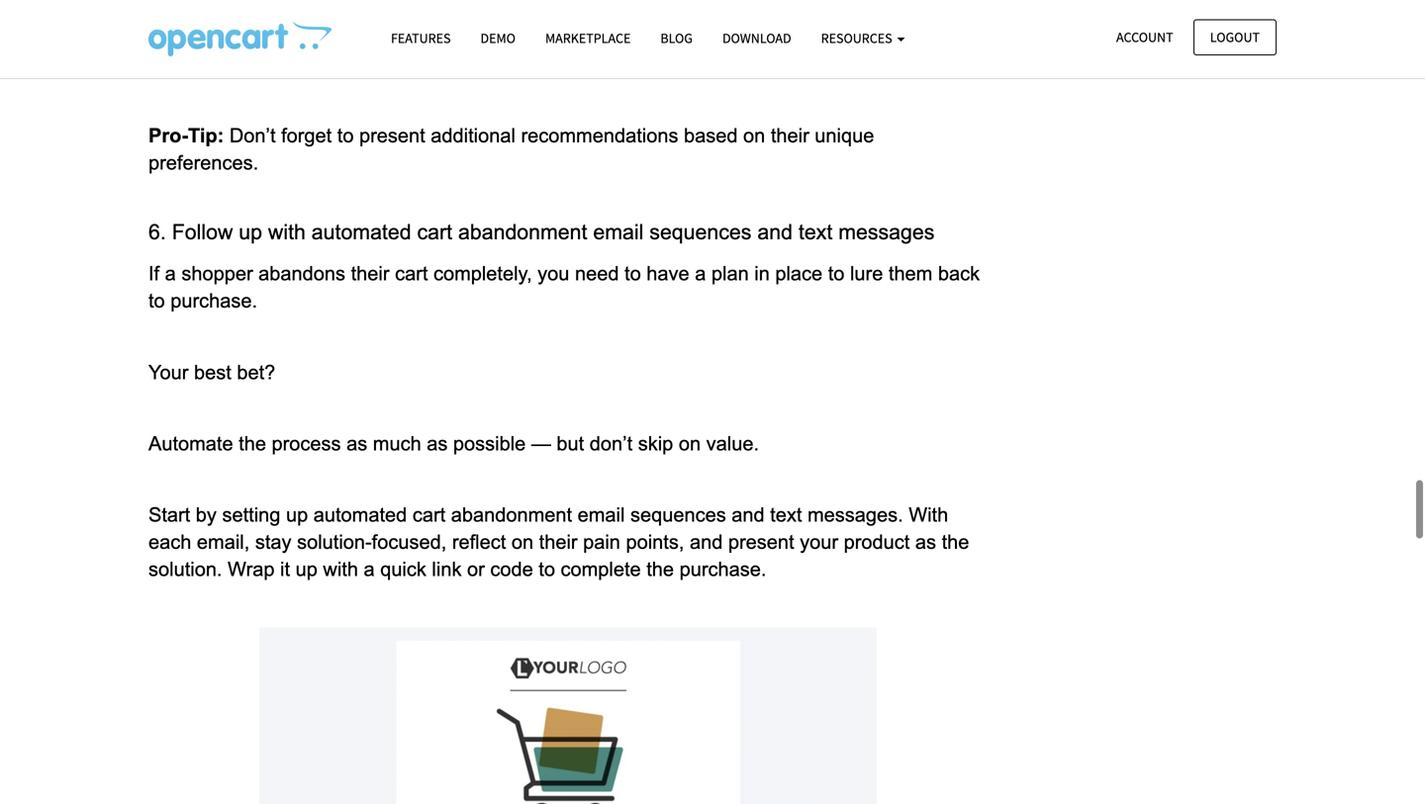 Task type: describe. For each thing, give the bounding box(es) containing it.
if
[[149, 263, 160, 285]]

the down points,
[[647, 559, 674, 581]]

purchase. inside if a shopper abandons their cart completely, you need to have a plan in place to lure them back to purchase.
[[171, 290, 257, 312]]

as inside start by setting up automated cart abandonment email sequences and text messages. with each email, stay solution-focused, reflect on their pain points, and present your product as the solution. wrap it up with a quick link or code to complete the purchase.
[[916, 532, 937, 554]]

0 vertical spatial with
[[268, 220, 306, 244]]

1 horizontal spatial as
[[427, 433, 448, 455]]

much
[[373, 433, 421, 455]]

customize
[[276, 26, 365, 48]]

in
[[755, 263, 770, 285]]

your inside start by setting up automated cart abandonment email sequences and text messages. with each email, stay solution-focused, reflect on their pain points, and present your product as the solution. wrap it up with a quick link or code to complete the purchase.
[[800, 532, 839, 554]]

"want
[[196, 26, 248, 48]]

or inside start by setting up automated cart abandonment email sequences and text messages. with each email, stay solution-focused, reflect on their pain points, and present your product as the solution. wrap it up with a quick link or code to complete the purchase.
[[467, 559, 485, 581]]

skip
[[638, 433, 674, 455]]

but
[[557, 433, 584, 455]]

forget
[[281, 125, 332, 147]]

solution.
[[149, 559, 222, 581]]

7 unique ways to boost mobile shopping cart conversion rates image
[[149, 21, 332, 56]]

abandonment for up
[[451, 504, 572, 526]]

based
[[684, 125, 738, 147]]

reflect
[[452, 532, 506, 554]]

demo link
[[466, 21, 531, 56]]

abandonment for with
[[458, 220, 588, 244]]

automate
[[149, 433, 233, 455]]

"want to customize your laptop case? choose from the following design and color options, or add your own image."
[[196, 26, 992, 75]]

0 vertical spatial your
[[370, 26, 409, 48]]

don't forget to present additional recommendations based on their unique preferences.
[[149, 125, 880, 174]]

present inside don't forget to present additional recommendations based on their unique preferences.
[[359, 125, 425, 147]]

tip:
[[188, 125, 224, 147]]

add
[[219, 53, 252, 75]]

logout link
[[1194, 19, 1277, 55]]

recommendations
[[521, 125, 679, 147]]

and down 'value.'
[[732, 504, 765, 526]]

text for messages
[[799, 220, 833, 244]]

purchase. inside start by setting up automated cart abandonment email sequences and text messages. with each email, stay solution-focused, reflect on their pain points, and present your product as the solution. wrap it up with a quick link or code to complete the purchase.
[[680, 559, 767, 581]]

features
[[391, 29, 451, 47]]

follow
[[172, 220, 233, 244]]

2 vertical spatial up
[[296, 559, 318, 581]]

shopper
[[182, 263, 253, 285]]

automated for up
[[314, 504, 407, 526]]

present inside start by setting up automated cart abandonment email sequences and text messages. with each email, stay solution-focused, reflect on their pain points, and present your product as the solution. wrap it up with a quick link or code to complete the purchase.
[[729, 532, 795, 554]]

stay
[[255, 532, 292, 554]]

each
[[149, 532, 191, 554]]

account
[[1117, 28, 1174, 46]]

0 horizontal spatial as
[[347, 433, 368, 455]]

abandons
[[259, 263, 346, 285]]

product
[[844, 532, 910, 554]]

1 vertical spatial on
[[679, 433, 701, 455]]

resources link
[[807, 21, 920, 56]]

best
[[194, 362, 231, 383]]

focused,
[[372, 532, 447, 554]]

options,
[[917, 26, 987, 48]]

on inside don't forget to present additional recommendations based on their unique preferences.
[[744, 125, 766, 147]]

and right points,
[[690, 532, 723, 554]]

0 horizontal spatial a
[[165, 263, 176, 285]]

messages
[[839, 220, 935, 244]]

their inside start by setting up automated cart abandonment email sequences and text messages. with each email, stay solution-focused, reflect on their pain points, and present your product as the solution. wrap it up with a quick link or code to complete the purchase.
[[539, 532, 578, 554]]

your best bet?
[[149, 362, 276, 383]]

the left process
[[239, 433, 266, 455]]

completely,
[[434, 263, 532, 285]]

start by setting up automated cart abandonment email sequences and text messages. with each email, stay solution-focused, reflect on their pain points, and present your product as the solution. wrap it up with a quick link or code to complete the purchase.
[[149, 504, 975, 581]]

to down if
[[149, 290, 165, 312]]

marketplace
[[546, 29, 631, 47]]

text for messages.
[[770, 504, 802, 526]]

code
[[490, 559, 533, 581]]

download
[[723, 29, 792, 47]]

cart for abandons
[[395, 263, 428, 285]]

back
[[939, 263, 980, 285]]

email for messages.
[[578, 504, 625, 526]]

from
[[606, 26, 645, 48]]

on inside start by setting up automated cart abandonment email sequences and text messages. with each email, stay solution-focused, reflect on their pain points, and present your product as the solution. wrap it up with a quick link or code to complete the purchase.
[[512, 532, 534, 554]]

their inside don't forget to present additional recommendations based on their unique preferences.
[[771, 125, 810, 147]]

messages.
[[808, 504, 904, 526]]

blog
[[661, 29, 693, 47]]

them
[[889, 263, 933, 285]]

demo
[[481, 29, 516, 47]]

it
[[280, 559, 290, 581]]

additional
[[431, 125, 516, 147]]

the inside "want to customize your laptop case? choose from the following design and color options, or add your own image."
[[651, 26, 678, 48]]



Task type: vqa. For each thing, say whether or not it's contained in the screenshot.
shopper on the top left of the page
yes



Task type: locate. For each thing, give the bounding box(es) containing it.
need
[[575, 263, 619, 285]]

automate the process as much as possible — but don't skip on value.
[[149, 433, 765, 455]]

cart inside if a shopper abandons their cart completely, you need to have a plan in place to lure them back to purchase.
[[395, 263, 428, 285]]

features link
[[376, 21, 466, 56]]

lure
[[850, 263, 883, 285]]

1 horizontal spatial purchase.
[[680, 559, 767, 581]]

start
[[149, 504, 190, 526]]

bet?
[[237, 362, 276, 383]]

your down messages.
[[800, 532, 839, 554]]

with
[[268, 220, 306, 244], [323, 559, 358, 581]]

0 vertical spatial or
[[196, 53, 214, 75]]

1 horizontal spatial with
[[323, 559, 358, 581]]

laptop
[[414, 26, 468, 48]]

1 vertical spatial purchase.
[[680, 559, 767, 581]]

solution-
[[297, 532, 372, 554]]

to right the "want
[[254, 26, 270, 48]]

1 horizontal spatial your
[[370, 26, 409, 48]]

2 vertical spatial your
[[800, 532, 839, 554]]

a
[[165, 263, 176, 285], [695, 263, 706, 285], [364, 559, 375, 581]]

a right if
[[165, 263, 176, 285]]

1 vertical spatial text
[[770, 504, 802, 526]]

0 vertical spatial cart
[[417, 220, 453, 244]]

0 vertical spatial email
[[593, 220, 644, 244]]

sequences inside start by setting up automated cart abandonment email sequences and text messages. with each email, stay solution-focused, reflect on their pain points, and present your product as the solution. wrap it up with a quick link or code to complete the purchase.
[[631, 504, 726, 526]]

the down with
[[942, 532, 970, 554]]

logout
[[1211, 28, 1260, 46]]

email for messages
[[593, 220, 644, 244]]

design
[[767, 26, 825, 48]]

or inside "want to customize your laptop case? choose from the following design and color options, or add your own image."
[[196, 53, 214, 75]]

2 horizontal spatial a
[[695, 263, 706, 285]]

0 vertical spatial up
[[239, 220, 262, 244]]

to right forget
[[337, 125, 354, 147]]

cart for with
[[417, 220, 453, 244]]

sequences for messages.
[[631, 504, 726, 526]]

2 horizontal spatial their
[[771, 125, 810, 147]]

2 horizontal spatial as
[[916, 532, 937, 554]]

up up stay
[[286, 504, 308, 526]]

present
[[359, 125, 425, 147], [729, 532, 795, 554]]

sequences up plan
[[650, 220, 752, 244]]

cart left completely,
[[395, 263, 428, 285]]

0 vertical spatial text
[[799, 220, 833, 244]]

wrap
[[228, 559, 275, 581]]

account link
[[1100, 19, 1191, 55]]

up right it
[[296, 559, 318, 581]]

to inside don't forget to present additional recommendations based on their unique preferences.
[[337, 125, 354, 147]]

0 vertical spatial their
[[771, 125, 810, 147]]

their left pain on the bottom left of the page
[[539, 532, 578, 554]]

and inside "want to customize your laptop case? choose from the following design and color options, or add your own image."
[[830, 26, 863, 48]]

text left messages.
[[770, 504, 802, 526]]

their right abandons
[[351, 263, 390, 285]]

0 vertical spatial sequences
[[650, 220, 752, 244]]

a left quick at bottom left
[[364, 559, 375, 581]]

a inside start by setting up automated cart abandonment email sequences and text messages. with each email, stay solution-focused, reflect on their pain points, and present your product as the solution. wrap it up with a quick link or code to complete the purchase.
[[364, 559, 375, 581]]

choose
[[532, 26, 600, 48]]

0 vertical spatial abandonment
[[458, 220, 588, 244]]

as down with
[[916, 532, 937, 554]]

blog link
[[646, 21, 708, 56]]

abandonment inside start by setting up automated cart abandonment email sequences and text messages. with each email, stay solution-focused, reflect on their pain points, and present your product as the solution. wrap it up with a quick link or code to complete the purchase.
[[451, 504, 572, 526]]

to left lure
[[828, 263, 845, 285]]

pro-
[[149, 125, 188, 147]]

image."
[[344, 53, 410, 75]]

2 vertical spatial cart
[[413, 504, 446, 526]]

1 horizontal spatial present
[[729, 532, 795, 554]]

as
[[347, 433, 368, 455], [427, 433, 448, 455], [916, 532, 937, 554]]

0 horizontal spatial your
[[258, 53, 296, 75]]

as left much
[[347, 433, 368, 455]]

1 vertical spatial abandonment
[[451, 504, 572, 526]]

0 vertical spatial automated
[[312, 220, 411, 244]]

with
[[909, 504, 949, 526]]

plan
[[712, 263, 749, 285]]

and left color
[[830, 26, 863, 48]]

on right skip on the left of page
[[679, 433, 701, 455]]

2 horizontal spatial your
[[800, 532, 839, 554]]

1 horizontal spatial on
[[679, 433, 701, 455]]

1 vertical spatial their
[[351, 263, 390, 285]]

abandonment up you
[[458, 220, 588, 244]]

automated
[[312, 220, 411, 244], [314, 504, 407, 526]]

your
[[370, 26, 409, 48], [258, 53, 296, 75], [800, 532, 839, 554]]

—
[[532, 433, 551, 455]]

following
[[684, 26, 761, 48]]

0 horizontal spatial present
[[359, 125, 425, 147]]

value.
[[707, 433, 759, 455]]

1 vertical spatial cart
[[395, 263, 428, 285]]

possible
[[453, 433, 526, 455]]

preferences.
[[149, 152, 259, 174]]

link
[[432, 559, 462, 581]]

download link
[[708, 21, 807, 56]]

you
[[538, 263, 570, 285]]

to left have
[[625, 263, 641, 285]]

setting
[[222, 504, 281, 526]]

2 horizontal spatial on
[[744, 125, 766, 147]]

automated up solution-
[[314, 504, 407, 526]]

1 vertical spatial your
[[258, 53, 296, 75]]

sequences
[[650, 220, 752, 244], [631, 504, 726, 526]]

process
[[272, 433, 341, 455]]

points,
[[626, 532, 685, 554]]

your
[[149, 362, 189, 383]]

or
[[196, 53, 214, 75], [467, 559, 485, 581]]

1 horizontal spatial or
[[467, 559, 485, 581]]

your right add at the top of page
[[258, 53, 296, 75]]

text up place
[[799, 220, 833, 244]]

up right "follow"
[[239, 220, 262, 244]]

1 vertical spatial sequences
[[631, 504, 726, 526]]

pro-tip:
[[149, 125, 224, 147]]

email up need
[[593, 220, 644, 244]]

0 horizontal spatial or
[[196, 53, 214, 75]]

their left unique
[[771, 125, 810, 147]]

1 horizontal spatial a
[[364, 559, 375, 581]]

complete
[[561, 559, 641, 581]]

to right the code
[[539, 559, 555, 581]]

to
[[254, 26, 270, 48], [337, 125, 354, 147], [625, 263, 641, 285], [828, 263, 845, 285], [149, 290, 165, 312], [539, 559, 555, 581]]

their
[[771, 125, 810, 147], [351, 263, 390, 285], [539, 532, 578, 554]]

2 vertical spatial their
[[539, 532, 578, 554]]

cart up 'focused,'
[[413, 504, 446, 526]]

your up image."
[[370, 26, 409, 48]]

1 horizontal spatial their
[[539, 532, 578, 554]]

with down solution-
[[323, 559, 358, 581]]

cart inside start by setting up automated cart abandonment email sequences and text messages. with each email, stay solution-focused, reflect on their pain points, and present your product as the solution. wrap it up with a quick link or code to complete the purchase.
[[413, 504, 446, 526]]

sequences up points,
[[631, 504, 726, 526]]

1 vertical spatial automated
[[314, 504, 407, 526]]

0 vertical spatial present
[[359, 125, 425, 147]]

the
[[651, 26, 678, 48], [239, 433, 266, 455], [942, 532, 970, 554], [647, 559, 674, 581]]

case?
[[474, 26, 527, 48]]

on
[[744, 125, 766, 147], [679, 433, 701, 455], [512, 532, 534, 554]]

or down reflect
[[467, 559, 485, 581]]

marketplace link
[[531, 21, 646, 56]]

text inside start by setting up automated cart abandonment email sequences and text messages. with each email, stay solution-focused, reflect on their pain points, and present your product as the solution. wrap it up with a quick link or code to complete the purchase.
[[770, 504, 802, 526]]

on right "based"
[[744, 125, 766, 147]]

own
[[302, 53, 338, 75]]

up
[[239, 220, 262, 244], [286, 504, 308, 526], [296, 559, 318, 581]]

place
[[776, 263, 823, 285]]

email inside start by setting up automated cart abandonment email sequences and text messages. with each email, stay solution-focused, reflect on their pain points, and present your product as the solution. wrap it up with a quick link or code to complete the purchase.
[[578, 504, 625, 526]]

as right much
[[427, 433, 448, 455]]

cart
[[417, 220, 453, 244], [395, 263, 428, 285], [413, 504, 446, 526]]

6.
[[149, 220, 166, 244]]

by
[[196, 504, 217, 526]]

automated for with
[[312, 220, 411, 244]]

purchase. down points,
[[680, 559, 767, 581]]

unique
[[815, 125, 875, 147]]

their inside if a shopper abandons their cart completely, you need to have a plan in place to lure them back to purchase.
[[351, 263, 390, 285]]

email cart abandonment email example. image
[[259, 628, 877, 805]]

with inside start by setting up automated cart abandonment email sequences and text messages. with each email, stay solution-focused, reflect on their pain points, and present your product as the solution. wrap it up with a quick link or code to complete the purchase.
[[323, 559, 358, 581]]

0 vertical spatial on
[[744, 125, 766, 147]]

6. follow up with automated cart abandonment email sequences and text messages
[[149, 220, 941, 244]]

email,
[[197, 532, 250, 554]]

pain
[[583, 532, 621, 554]]

don't
[[230, 125, 276, 147]]

on up the code
[[512, 532, 534, 554]]

1 vertical spatial or
[[467, 559, 485, 581]]

0 horizontal spatial on
[[512, 532, 534, 554]]

with up abandons
[[268, 220, 306, 244]]

0 horizontal spatial with
[[268, 220, 306, 244]]

and up in in the top of the page
[[758, 220, 793, 244]]

if a shopper abandons their cart completely, you need to have a plan in place to lure them back to purchase.
[[149, 263, 986, 312]]

don't
[[590, 433, 633, 455]]

cart for up
[[413, 504, 446, 526]]

email up pain on the bottom left of the page
[[578, 504, 625, 526]]

have
[[647, 263, 690, 285]]

to inside "want to customize your laptop case? choose from the following design and color options, or add your own image."
[[254, 26, 270, 48]]

or left add at the top of page
[[196, 53, 214, 75]]

quick
[[380, 559, 427, 581]]

sequences for messages
[[650, 220, 752, 244]]

1 vertical spatial with
[[323, 559, 358, 581]]

0 horizontal spatial their
[[351, 263, 390, 285]]

automated up abandons
[[312, 220, 411, 244]]

1 vertical spatial up
[[286, 504, 308, 526]]

to inside start by setting up automated cart abandonment email sequences and text messages. with each email, stay solution-focused, reflect on their pain points, and present your product as the solution. wrap it up with a quick link or code to complete the purchase.
[[539, 559, 555, 581]]

0 vertical spatial purchase.
[[171, 290, 257, 312]]

cart up completely,
[[417, 220, 453, 244]]

the right from
[[651, 26, 678, 48]]

color
[[869, 26, 912, 48]]

purchase. down shopper
[[171, 290, 257, 312]]

a left plan
[[695, 263, 706, 285]]

1 vertical spatial email
[[578, 504, 625, 526]]

abandonment up reflect
[[451, 504, 572, 526]]

automated inside start by setting up automated cart abandonment email sequences and text messages. with each email, stay solution-focused, reflect on their pain points, and present your product as the solution. wrap it up with a quick link or code to complete the purchase.
[[314, 504, 407, 526]]

resources
[[821, 29, 895, 47]]

0 horizontal spatial purchase.
[[171, 290, 257, 312]]

2 vertical spatial on
[[512, 532, 534, 554]]

text
[[799, 220, 833, 244], [770, 504, 802, 526]]

1 vertical spatial present
[[729, 532, 795, 554]]



